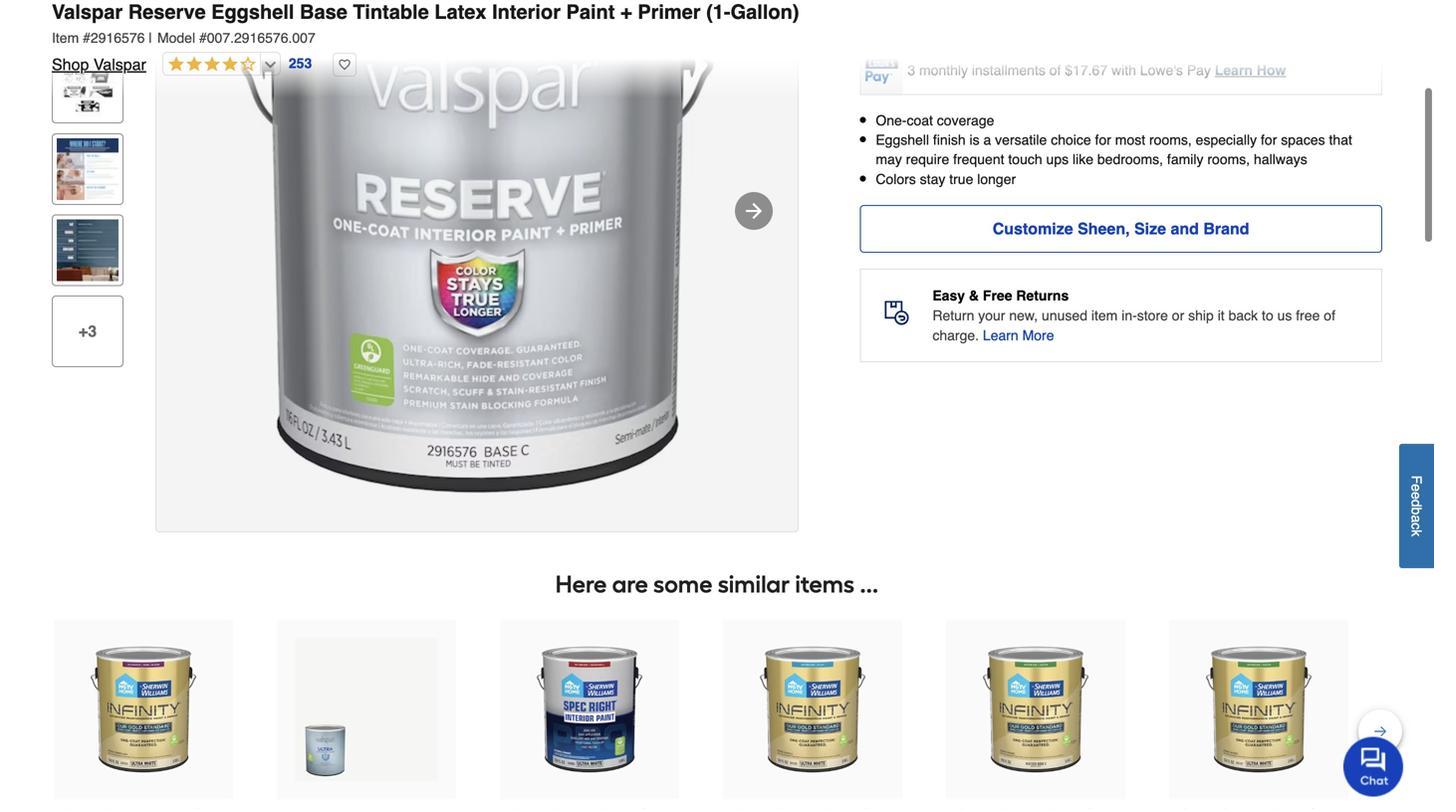 Task type: describe. For each thing, give the bounding box(es) containing it.
your
[[978, 308, 1006, 324]]

1 e from the top
[[1409, 484, 1425, 492]]

may
[[876, 152, 902, 168]]

lowe's
[[1140, 62, 1183, 78]]

valspar  #007.2916576.007 - thumbnail2 image
[[57, 57, 119, 119]]

paint
[[566, 0, 615, 23]]

$17.67
[[1065, 62, 1108, 78]]

how
[[1257, 62, 1286, 78]]

valspar  #007.2916576.007 - thumbnail4 image
[[57, 220, 119, 281]]

3 monthly installments of $17.67 with lowe's pay learn how
[[908, 62, 1286, 78]]

...
[[860, 570, 879, 599]]

hgtv home by sherwin-williams eggshell ultra white tintable latex interior paint (1-gallon) image
[[518, 638, 661, 782]]

easy
[[933, 288, 965, 304]]

reserve
[[128, 0, 206, 23]]

d
[[1409, 500, 1425, 508]]

spaces
[[1281, 132, 1325, 148]]

is
[[970, 132, 980, 148]]

ship
[[1188, 308, 1214, 324]]

here
[[556, 570, 607, 599]]

and
[[1171, 220, 1199, 238]]

finish
[[933, 132, 966, 148]]

2 for from the left
[[1261, 132, 1277, 148]]

2 # from the left
[[199, 30, 207, 46]]

of inside the easy & free returns return your new, unused item in-store or ship it back to us free of charge.
[[1324, 308, 1336, 324]]

c
[[1409, 523, 1425, 530]]

1 # from the left
[[83, 30, 91, 46]]

require
[[906, 152, 950, 168]]

chat invite button image
[[1344, 737, 1404, 797]]

f e e d b a c k
[[1409, 476, 1425, 537]]

customize
[[993, 220, 1073, 238]]

model
[[157, 30, 195, 46]]

like
[[1073, 152, 1094, 168]]

primer
[[638, 0, 701, 23]]

0 horizontal spatial rooms,
[[1149, 132, 1192, 148]]

longer
[[977, 171, 1016, 187]]

hgtv home by sherwin-williams infinity satin ultra white tintable latex interior paint + primer (1-gallon) image
[[1187, 638, 1331, 782]]

&
[[969, 288, 979, 304]]

hgtv home by sherwin-williams infinity flat ultra white tintable latex interior paint + primer (1-gallon) image
[[741, 638, 885, 782]]

brand
[[1204, 220, 1250, 238]]

especially
[[1196, 132, 1257, 148]]

valspar  #007.2916576.007 image
[[156, 0, 798, 532]]

f e e d b a c k button
[[1400, 444, 1434, 569]]

latex
[[435, 0, 487, 23]]

valspar inside the valspar reserve eggshell base tintable latex interior paint + primer (1-gallon) item # 2916576 | model # 007.2916576.007
[[52, 0, 123, 23]]

sheen,
[[1078, 220, 1130, 238]]

(1-
[[706, 0, 731, 23]]

valspar  #007.2916576.007 - thumbnail3 image
[[57, 138, 119, 200]]

that
[[1329, 132, 1353, 148]]

similar
[[718, 570, 790, 599]]

+3
[[79, 322, 97, 341]]

it
[[1218, 308, 1225, 324]]

2916576
[[91, 30, 145, 46]]

items
[[795, 570, 855, 599]]

007.2916576.007
[[207, 30, 316, 46]]

touch
[[1008, 152, 1043, 168]]

family
[[1167, 152, 1204, 168]]

2 e from the top
[[1409, 492, 1425, 500]]

some
[[653, 570, 713, 599]]

or
[[1172, 308, 1185, 324]]

back
[[1229, 308, 1258, 324]]

k
[[1409, 530, 1425, 537]]

+3 button
[[52, 296, 124, 368]]

|
[[149, 30, 152, 46]]

3
[[908, 62, 916, 78]]

to
[[1262, 308, 1274, 324]]

one-coat coverage eggshell finish is a versatile choice for most rooms, especially for spaces that may require frequent touch ups like bedrooms, family rooms, hallways colors stay true longer
[[876, 113, 1353, 187]]



Task type: locate. For each thing, give the bounding box(es) containing it.
0 horizontal spatial for
[[1095, 132, 1112, 148]]

eggshell down one-
[[876, 132, 929, 148]]

base
[[300, 0, 347, 23]]

b
[[1409, 508, 1425, 515]]

with
[[1112, 62, 1136, 78]]

hgtv home by sherwin-williams infinity satin base c tintable latex interior paint + primer (1-gallon) image
[[964, 638, 1108, 782]]

e up "d"
[[1409, 484, 1425, 492]]

unused
[[1042, 308, 1088, 324]]

are
[[612, 570, 648, 599]]

in-
[[1122, 308, 1137, 324]]

learn
[[1215, 62, 1253, 78], [983, 328, 1019, 344]]

1 horizontal spatial learn
[[1215, 62, 1253, 78]]

253
[[289, 55, 312, 71]]

e up b at the bottom
[[1409, 492, 1425, 500]]

valspar
[[52, 0, 123, 23], [93, 55, 146, 74]]

eggshell
[[211, 0, 294, 23], [876, 132, 929, 148]]

heart outline image
[[333, 53, 357, 77]]

valspar reserve eggshell base tintable latex interior paint + primer (1-gallon) item # 2916576 | model # 007.2916576.007
[[52, 0, 799, 46]]

frequent
[[953, 152, 1005, 168]]

interior
[[492, 0, 561, 23]]

0 horizontal spatial eggshell
[[211, 0, 294, 23]]

choice
[[1051, 132, 1091, 148]]

eggshell up 007.2916576.007
[[211, 0, 294, 23]]

learn inside learn more link
[[983, 328, 1019, 344]]

1 for from the left
[[1095, 132, 1112, 148]]

of right the free
[[1324, 308, 1336, 324]]

1 vertical spatial learn
[[983, 328, 1019, 344]]

colors
[[876, 171, 916, 187]]

for up hallways
[[1261, 132, 1277, 148]]

0 vertical spatial rooms,
[[1149, 132, 1192, 148]]

stay
[[920, 171, 946, 187]]

rooms, up family
[[1149, 132, 1192, 148]]

valspar down 2916576
[[93, 55, 146, 74]]

hgtv home by sherwin-williams infinity semi-gloss ultra white tintable latex interior paint + primer (1-gallon) image
[[72, 638, 215, 782]]

coat
[[907, 113, 933, 128]]

pay
[[1187, 62, 1211, 78]]

learn down your
[[983, 328, 1019, 344]]

0 vertical spatial learn
[[1215, 62, 1253, 78]]

valspar up item
[[52, 0, 123, 23]]

bedrooms,
[[1098, 152, 1163, 168]]

1 vertical spatial rooms,
[[1208, 152, 1250, 168]]

for left "most" at the right of page
[[1095, 132, 1112, 148]]

f
[[1409, 476, 1425, 484]]

returns
[[1016, 288, 1069, 304]]

customize sheen, size and brand
[[993, 220, 1250, 238]]

1 vertical spatial eggshell
[[876, 132, 929, 148]]

valspar ultra flat ultra white 7006-24 latex interior paint + primer (1-quart) image
[[295, 638, 438, 782]]

1 vertical spatial of
[[1324, 308, 1336, 324]]

1 horizontal spatial rooms,
[[1208, 152, 1250, 168]]

versatile
[[995, 132, 1047, 148]]

coverage
[[937, 113, 994, 128]]

new,
[[1009, 308, 1038, 324]]

4.3 stars image
[[163, 56, 256, 74]]

#
[[83, 30, 91, 46], [199, 30, 207, 46]]

# right model
[[199, 30, 207, 46]]

ups
[[1046, 152, 1069, 168]]

shop
[[52, 55, 89, 74]]

eggshell inside the valspar reserve eggshell base tintable latex interior paint + primer (1-gallon) item # 2916576 | model # 007.2916576.007
[[211, 0, 294, 23]]

item number 2 9 1 6 5 7 6 and model number 0 0 7 . 2 9 1 6 5 7 6 . 0 0 7 element
[[52, 28, 1383, 48]]

one-
[[876, 113, 907, 128]]

a inside button
[[1409, 515, 1425, 523]]

learn right pay
[[1215, 62, 1253, 78]]

store
[[1137, 308, 1168, 324]]

true
[[950, 171, 974, 187]]

0 vertical spatial a
[[984, 132, 991, 148]]

0 horizontal spatial #
[[83, 30, 91, 46]]

charge.
[[933, 328, 979, 344]]

+
[[621, 0, 632, 23]]

for
[[1095, 132, 1112, 148], [1261, 132, 1277, 148]]

rooms, down especially at top
[[1208, 152, 1250, 168]]

most
[[1115, 132, 1146, 148]]

free
[[1296, 308, 1320, 324]]

of
[[1050, 62, 1061, 78], [1324, 308, 1336, 324]]

size
[[1135, 220, 1166, 238]]

tintable
[[353, 0, 429, 23]]

a right is
[[984, 132, 991, 148]]

learn more link
[[983, 326, 1054, 346]]

a up k on the right of page
[[1409, 515, 1425, 523]]

arrow right image
[[742, 199, 766, 223]]

1 horizontal spatial #
[[199, 30, 207, 46]]

0 vertical spatial of
[[1050, 62, 1061, 78]]

1 horizontal spatial eggshell
[[876, 132, 929, 148]]

0 horizontal spatial learn
[[983, 328, 1019, 344]]

learn how link
[[1215, 62, 1286, 78]]

rooms,
[[1149, 132, 1192, 148], [1208, 152, 1250, 168]]

a inside one-coat coverage eggshell finish is a versatile choice for most rooms, especially for spaces that may require frequent touch ups like bedrooms, family rooms, hallways colors stay true longer
[[984, 132, 991, 148]]

a
[[984, 132, 991, 148], [1409, 515, 1425, 523]]

free
[[983, 288, 1013, 304]]

item
[[1092, 308, 1118, 324]]

# right item
[[83, 30, 91, 46]]

return
[[933, 308, 975, 324]]

monthly
[[919, 62, 968, 78]]

1 horizontal spatial of
[[1324, 308, 1336, 324]]

e
[[1409, 484, 1425, 492], [1409, 492, 1425, 500]]

installments
[[972, 62, 1046, 78]]

of left the $17.67
[[1050, 62, 1061, 78]]

0 vertical spatial eggshell
[[211, 0, 294, 23]]

hallways
[[1254, 152, 1308, 168]]

eggshell inside one-coat coverage eggshell finish is a versatile choice for most rooms, especially for spaces that may require frequent touch ups like bedrooms, family rooms, hallways colors stay true longer
[[876, 132, 929, 148]]

here are some similar items ...
[[556, 570, 879, 599]]

easy & free returns return your new, unused item in-store or ship it back to us free of charge.
[[933, 288, 1336, 344]]

0 horizontal spatial a
[[984, 132, 991, 148]]

more
[[1023, 328, 1054, 344]]

us
[[1278, 308, 1292, 324]]

0 horizontal spatial of
[[1050, 62, 1061, 78]]

1 vertical spatial a
[[1409, 515, 1425, 523]]

customize sheen, size and brand link
[[860, 205, 1383, 253]]

gallon)
[[731, 0, 799, 23]]

item
[[52, 30, 79, 46]]

lowes pay logo image
[[862, 54, 902, 84]]

learn more
[[983, 328, 1054, 344]]

shop valspar
[[52, 55, 146, 74]]

here are some similar items ... heading
[[52, 565, 1383, 605]]

1 horizontal spatial a
[[1409, 515, 1425, 523]]

0 vertical spatial valspar
[[52, 0, 123, 23]]

1 horizontal spatial for
[[1261, 132, 1277, 148]]

1 vertical spatial valspar
[[93, 55, 146, 74]]



Task type: vqa. For each thing, say whether or not it's contained in the screenshot.
Special
no



